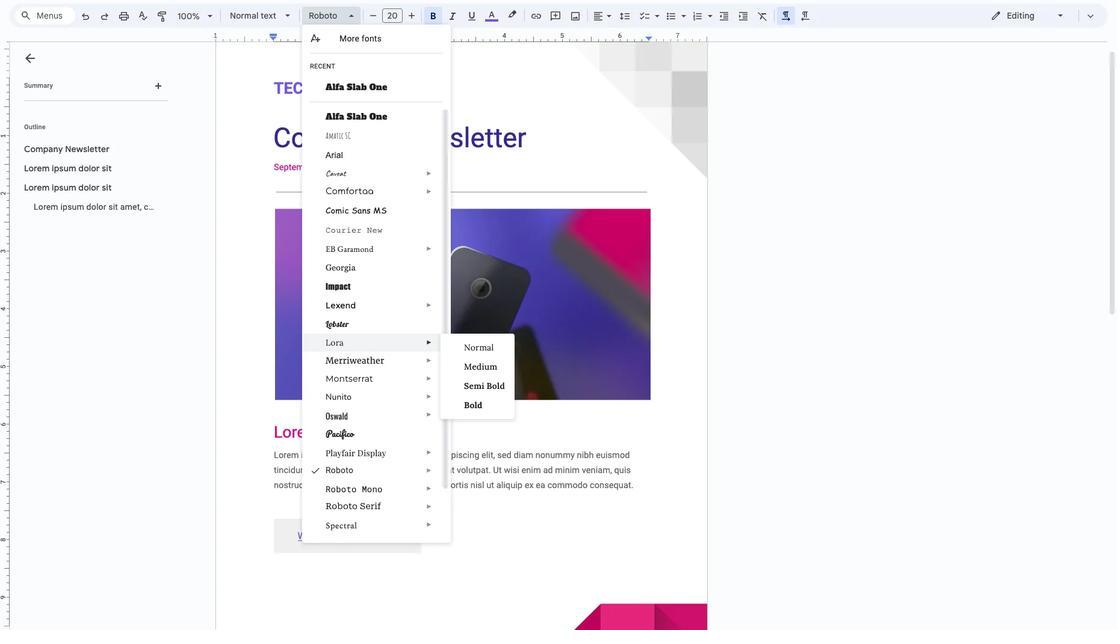Task type: describe. For each thing, give the bounding box(es) containing it.
2 slab from the top
[[347, 111, 367, 123]]

line & paragraph spacing image
[[618, 7, 632, 24]]

serif
[[360, 502, 381, 512]]

2 vertical spatial lorem
[[34, 202, 58, 212]]

0 vertical spatial lorem
[[24, 163, 50, 174]]

company
[[24, 144, 63, 155]]

roboto for roboto mono
[[326, 484, 357, 495]]

bottom margin image
[[0, 624, 9, 631]]

courier new
[[326, 226, 383, 235]]

pacifico menu
[[302, 25, 451, 554]]

0 vertical spatial bold
[[487, 381, 505, 392]]

company newsletter
[[24, 144, 110, 155]]

garamond
[[337, 244, 373, 255]]

11 ► from the top
[[426, 468, 432, 474]]

roboto for font list. roboto selected. option
[[309, 10, 337, 21]]

► for lexend
[[426, 302, 432, 309]]

montserrat
[[326, 374, 373, 385]]

font list. roboto selected. option
[[309, 7, 342, 24]]

left margin image
[[216, 32, 277, 42]]

► for oswald
[[426, 412, 432, 418]]

text
[[261, 10, 276, 21]]

2 vertical spatial dolor
[[86, 202, 106, 212]]

consectetuer
[[144, 202, 194, 212]]

adipiscing
[[197, 202, 236, 212]]

styles list. normal text selected. option
[[230, 7, 278, 24]]

1 slab from the top
[[347, 81, 367, 93]]

2 vertical spatial ipsum
[[60, 202, 84, 212]]

2 lorem ipsum dolor sit from the top
[[24, 182, 112, 193]]

normal text
[[230, 10, 276, 21]]

right margin image
[[646, 32, 707, 42]]

normal for normal
[[464, 342, 494, 353]]

1 alfa slab one from the top
[[326, 81, 387, 93]]

lorem ipsum dolor sit amet, consectetuer adipiscing elit!
[[34, 202, 252, 212]]

more
[[339, 34, 359, 43]]

0 vertical spatial dolor
[[78, 163, 100, 174]]

insert image image
[[568, 7, 582, 24]]

► for caveat
[[426, 170, 432, 177]]

1 vertical spatial dolor
[[78, 182, 100, 193]]

spectral
[[326, 520, 357, 533]]

amatic sc
[[326, 131, 351, 141]]

amet,
[[120, 202, 142, 212]]

mono
[[362, 484, 383, 495]]

amatic
[[326, 131, 344, 141]]

text color image
[[485, 7, 498, 22]]

► for eb garamond
[[426, 246, 432, 252]]

2 one from the top
[[369, 111, 387, 123]]

editing
[[1007, 10, 1035, 21]]

roboto mono
[[326, 484, 383, 495]]

recent menu item
[[303, 58, 450, 78]]

0 vertical spatial ipsum
[[52, 163, 76, 174]]

sc
[[345, 131, 351, 141]]

playfair
[[326, 448, 355, 459]]

more fonts
[[339, 34, 382, 43]]

► for roboto mono
[[426, 486, 432, 492]]

elit!
[[238, 202, 252, 212]]

display
[[357, 448, 386, 459]]

► for merriweather
[[426, 357, 432, 364]]

1 lorem ipsum dolor sit from the top
[[24, 163, 112, 174]]

merriweather
[[326, 356, 384, 367]]

summary
[[24, 82, 53, 90]]

outline heading
[[10, 123, 173, 140]]

1 one from the top
[[369, 81, 387, 93]]

1 vertical spatial lorem
[[24, 182, 50, 193]]

► for spectral
[[426, 522, 432, 528]]

roboto serif
[[326, 502, 381, 512]]

impact
[[326, 282, 351, 292]]

pacifico
[[326, 427, 354, 441]]

Font size text field
[[383, 8, 402, 23]]

nunito
[[326, 392, 352, 403]]



Task type: locate. For each thing, give the bounding box(es) containing it.
1 vertical spatial normal
[[464, 342, 494, 353]]

10 ► from the top
[[426, 450, 432, 456]]

1 horizontal spatial bold
[[487, 381, 505, 392]]

5 ► from the top
[[426, 339, 432, 346]]

playfair display
[[326, 448, 386, 459]]

menu
[[441, 334, 515, 419]]

bold right semi
[[487, 381, 505, 392]]

0 vertical spatial alfa
[[326, 81, 344, 93]]

document outline element
[[10, 42, 252, 631]]

lexend
[[326, 300, 356, 311]]

sit down newsletter
[[102, 163, 112, 174]]

normal up medium at bottom left
[[464, 342, 494, 353]]

semi
[[464, 381, 484, 392]]

2 vertical spatial sit
[[108, 202, 118, 212]]

slab down recent menu item
[[347, 81, 367, 93]]

roboto up spectral
[[326, 502, 358, 512]]

1 vertical spatial one
[[369, 111, 387, 123]]

slab up sc
[[347, 111, 367, 123]]

1 vertical spatial ipsum
[[52, 182, 76, 193]]

menu inside pacifico application
[[441, 334, 515, 419]]

1 vertical spatial bold
[[464, 400, 482, 411]]

► for montserrat
[[426, 376, 432, 382]]

0 vertical spatial one
[[369, 81, 387, 93]]

mode and view toolbar
[[982, 4, 1100, 28]]

new
[[367, 226, 383, 235]]

summary heading
[[24, 81, 53, 91]]

alfa up amatic
[[326, 111, 344, 123]]

Font size field
[[382, 8, 407, 23]]

numbered list menu image
[[705, 8, 713, 12]]

sit
[[102, 163, 112, 174], [102, 182, 112, 193], [108, 202, 118, 212]]

newsletter
[[65, 144, 110, 155]]

roboto up 'recent' at the top of page
[[309, 10, 337, 21]]

highlight color image
[[506, 7, 519, 22]]

alfa slab one down recent menu item
[[326, 81, 387, 93]]

1 vertical spatial slab
[[347, 111, 367, 123]]

roboto down playfair
[[326, 466, 353, 475]]

main toolbar
[[75, 0, 815, 306]]

sit up lorem ipsum dolor sit amet, consectetuer adipiscing elit!
[[102, 182, 112, 193]]

lorem ipsum dolor sit
[[24, 163, 112, 174], [24, 182, 112, 193]]

courier
[[326, 226, 362, 235]]

1 vertical spatial lorem ipsum dolor sit
[[24, 182, 112, 193]]

normal inside option
[[230, 10, 258, 21]]

Zoom field
[[173, 7, 218, 25]]

Menus field
[[15, 7, 75, 24]]

arial
[[326, 150, 343, 160]]

0 vertical spatial alfa slab one
[[326, 81, 387, 93]]

fonts
[[362, 34, 382, 43]]

lora
[[326, 338, 344, 348]]

0 vertical spatial slab
[[347, 81, 367, 93]]

0 horizontal spatial bold
[[464, 400, 482, 411]]

1 alfa from the top
[[326, 81, 344, 93]]

roboto for roboto serif
[[326, 502, 358, 512]]

comic
[[326, 205, 349, 216]]

normal up left margin image
[[230, 10, 258, 21]]

menu containing normal
[[441, 334, 515, 419]]

top margin image
[[0, 35, 9, 81]]

oswald
[[326, 410, 348, 422]]

0 vertical spatial normal
[[230, 10, 258, 21]]

sit left amet,
[[108, 202, 118, 212]]

recent
[[310, 63, 335, 70]]

1 vertical spatial sit
[[102, 182, 112, 193]]

comfortaa
[[326, 187, 374, 196]]

4 ► from the top
[[426, 302, 432, 309]]

sans
[[352, 205, 371, 216]]

pacifico application
[[0, 0, 1117, 631]]

editing button
[[982, 7, 1073, 25]]

14 ► from the top
[[426, 522, 432, 528]]

► for playfair display
[[426, 450, 432, 456]]

semi bold
[[464, 381, 505, 392]]

eb garamond
[[326, 244, 373, 255]]

alfa slab one
[[326, 81, 387, 93], [326, 111, 387, 123]]

1 ► from the top
[[426, 170, 432, 177]]

normal for normal text
[[230, 10, 258, 21]]

outline
[[24, 123, 46, 131]]

alfa down 'recent' at the top of page
[[326, 81, 344, 93]]

2 ► from the top
[[426, 188, 432, 195]]

► for roboto serif
[[426, 504, 432, 510]]

9 ► from the top
[[426, 412, 432, 418]]

one
[[369, 81, 387, 93], [369, 111, 387, 123]]

normal
[[230, 10, 258, 21], [464, 342, 494, 353]]

caveat
[[326, 169, 346, 179]]

13 ► from the top
[[426, 504, 432, 510]]

7 ► from the top
[[426, 376, 432, 382]]

12 ► from the top
[[426, 486, 432, 492]]

► for comfortaa
[[426, 188, 432, 195]]

bulleted list menu image
[[678, 8, 686, 12]]

0 vertical spatial sit
[[102, 163, 112, 174]]

checklist menu image
[[652, 8, 660, 12]]

0 vertical spatial lorem ipsum dolor sit
[[24, 163, 112, 174]]

8 ► from the top
[[426, 394, 432, 400]]

medium
[[464, 362, 497, 373]]

normal inside 'menu'
[[464, 342, 494, 353]]

eb
[[326, 244, 336, 255]]

1 horizontal spatial normal
[[464, 342, 494, 353]]

georgia
[[326, 263, 356, 273]]

►
[[426, 170, 432, 177], [426, 188, 432, 195], [426, 246, 432, 252], [426, 302, 432, 309], [426, 339, 432, 346], [426, 357, 432, 364], [426, 376, 432, 382], [426, 394, 432, 400], [426, 412, 432, 418], [426, 450, 432, 456], [426, 468, 432, 474], [426, 486, 432, 492], [426, 504, 432, 510], [426, 522, 432, 528]]

roboto
[[309, 10, 337, 21], [326, 466, 353, 475], [326, 484, 357, 495], [326, 502, 358, 512]]

0 horizontal spatial normal
[[230, 10, 258, 21]]

ipsum
[[52, 163, 76, 174], [52, 182, 76, 193], [60, 202, 84, 212]]

alfa slab one up sc
[[326, 111, 387, 123]]

roboto inside font list. roboto selected. option
[[309, 10, 337, 21]]

ms
[[373, 205, 387, 216]]

3 ► from the top
[[426, 246, 432, 252]]

Zoom text field
[[175, 8, 203, 25]]

slab
[[347, 81, 367, 93], [347, 111, 367, 123]]

bold down semi
[[464, 400, 482, 411]]

2 alfa slab one from the top
[[326, 111, 387, 123]]

lorem
[[24, 163, 50, 174], [24, 182, 50, 193], [34, 202, 58, 212]]

roboto up roboto serif
[[326, 484, 357, 495]]

lobster
[[326, 319, 349, 330]]

6 ► from the top
[[426, 357, 432, 364]]

alfa
[[326, 81, 344, 93], [326, 111, 344, 123]]

► for nunito
[[426, 394, 432, 400]]

1
[[213, 31, 217, 40]]

1 vertical spatial alfa slab one
[[326, 111, 387, 123]]

comic sans ms
[[326, 205, 387, 216]]

1 vertical spatial alfa
[[326, 111, 344, 123]]

bold
[[487, 381, 505, 392], [464, 400, 482, 411]]

2 alfa from the top
[[326, 111, 344, 123]]

dolor
[[78, 163, 100, 174], [78, 182, 100, 193], [86, 202, 106, 212]]



Task type: vqa. For each thing, say whether or not it's contained in the screenshot.
Outline heading
yes



